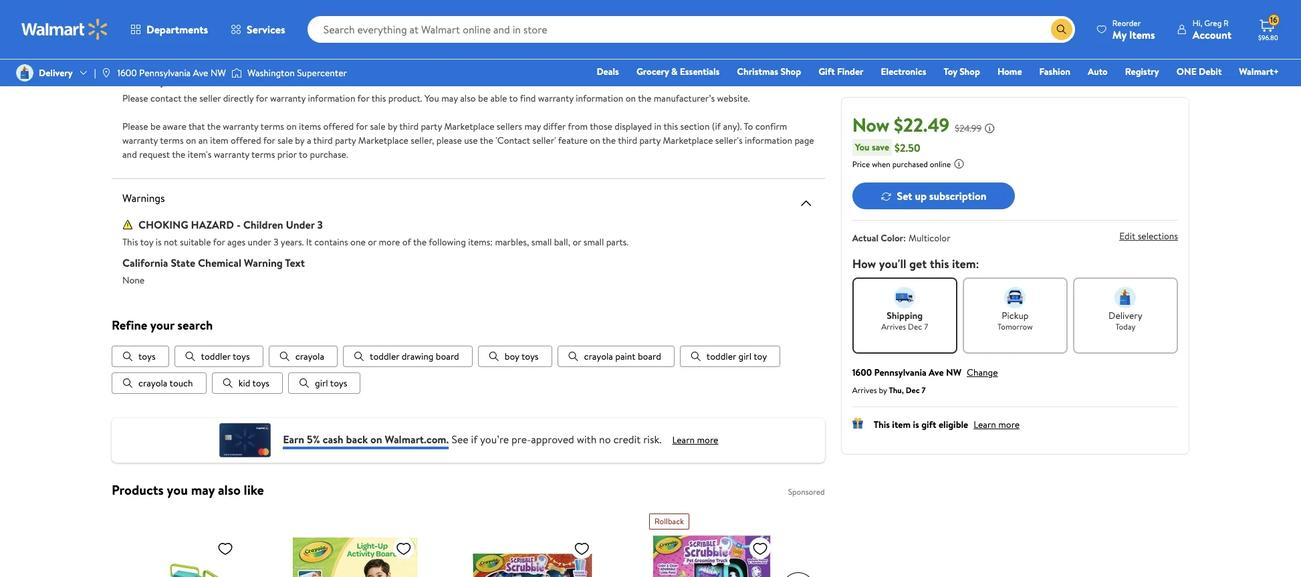 Task type: vqa. For each thing, say whether or not it's contained in the screenshot.
Grocery
yes



Task type: describe. For each thing, give the bounding box(es) containing it.
0 horizontal spatial party
[[335, 134, 356, 147]]

greg
[[1205, 17, 1222, 28]]

2 horizontal spatial marketplace
[[663, 134, 713, 147]]

any).
[[723, 120, 742, 133]]

hazard
[[191, 217, 234, 232]]

is for gift
[[913, 418, 920, 431]]

information down deals link at the top of the page
[[576, 92, 624, 105]]

that
[[189, 120, 205, 133]]

warranty up and
[[122, 134, 158, 147]]

manufacturer's
[[654, 92, 715, 105]]

1 or from the left
[[368, 235, 377, 249]]

intent image for delivery image
[[1115, 287, 1137, 308]]

website.
[[717, 92, 750, 105]]

1600 for 1600 pennsylvania ave nw
[[117, 66, 137, 80]]

edit selections
[[1120, 230, 1179, 243]]

set up subscription button
[[853, 183, 1016, 209]]

may inside please be aware that the warranty terms on items offered for sale by third party marketplace sellers may differ from those displayed in this section (if any). to confirm warranty terms on an item offered for sale by a third party marketplace seller, please use the 'contact seller' feature on the third party marketplace seller's information page and request the item's warranty terms prior to purchase.
[[525, 120, 541, 133]]

r
[[1224, 17, 1229, 28]]

kid toys list item
[[212, 373, 283, 394]]

boy
[[505, 350, 520, 363]]

this item is gift eligible learn more
[[874, 418, 1020, 431]]

multicolor
[[909, 231, 951, 245]]

0 vertical spatial more
[[379, 235, 400, 249]]

services
[[247, 22, 285, 37]]

gift finder link
[[813, 64, 870, 79]]

search
[[177, 316, 213, 334]]

from
[[568, 120, 588, 133]]

on right back
[[371, 432, 382, 447]]

this inside please be aware that the warranty terms on items offered for sale by third party marketplace sellers may differ from those displayed in this section (if any). to confirm warranty terms on an item offered for sale by a third party marketplace seller, please use the 'contact seller' feature on the third party marketplace seller's information page and request the item's warranty terms prior to purchase.
[[664, 120, 678, 133]]

warranty down "washington supercenter"
[[270, 92, 306, 105]]

warning image
[[122, 219, 133, 230]]

0 horizontal spatial third
[[313, 134, 333, 147]]

grocery
[[637, 65, 669, 78]]

crayola scribble scrubbie grooming truck, holiday  toys for kids, 10 pcs, beginner child image
[[649, 535, 774, 577]]

the right of
[[413, 235, 427, 249]]

gift finder
[[819, 65, 864, 78]]

on left the items
[[286, 120, 297, 133]]

toddler for toddler drawing board
[[370, 350, 400, 363]]

delivery today
[[1109, 309, 1143, 332]]

0 vertical spatial learn
[[974, 418, 997, 431]]

0 vertical spatial sale
[[370, 120, 386, 133]]

item:
[[952, 256, 980, 272]]

Walmart Site-Wide search field
[[307, 16, 1075, 43]]

2 horizontal spatial third
[[618, 134, 638, 147]]

product.
[[388, 92, 422, 105]]

for right the items
[[356, 120, 368, 133]]

add to favorites list, crayola light up activity board art coloring kit, toddler toys, preschool stocking stuffer image
[[396, 541, 412, 557]]

0 horizontal spatial learn
[[673, 433, 695, 447]]

under
[[286, 217, 315, 232]]

learn more button
[[974, 418, 1020, 431]]

intent image for pickup image
[[1005, 287, 1026, 308]]

toy
[[944, 65, 958, 78]]

hi,
[[1193, 17, 1203, 28]]

sponsored
[[788, 487, 825, 498]]

warranty information
[[122, 74, 223, 88]]

the left item's
[[172, 148, 186, 161]]

find
[[520, 92, 536, 105]]

board for crayola paint board
[[638, 350, 661, 363]]

electronics
[[881, 65, 927, 78]]

toys for toddler toys
[[233, 350, 250, 363]]

one
[[1177, 65, 1197, 78]]

$2.50
[[895, 140, 921, 155]]

cash
[[323, 432, 344, 447]]

christmas
[[737, 65, 779, 78]]

1600 for 1600 pennsylvania ave nw change arrives by thu, dec 7
[[853, 366, 872, 379]]

0 vertical spatial toy
[[140, 235, 153, 249]]

crayola for crayola paint board
[[584, 350, 613, 363]]

able
[[491, 92, 507, 105]]

dec inside 1600 pennsylvania ave nw change arrives by thu, dec 7
[[906, 385, 920, 396]]

:
[[904, 231, 906, 245]]

dec inside 'shipping arrives dec 7'
[[908, 321, 923, 332]]

toys for girl toys
[[330, 377, 347, 390]]

1 vertical spatial terms
[[160, 134, 184, 147]]

warning
[[244, 256, 283, 270]]

sellers
[[497, 120, 522, 133]]

debit
[[1199, 65, 1222, 78]]

warranty image
[[798, 46, 814, 62]]

departments button
[[119, 13, 219, 45]]

2 small from the left
[[584, 235, 604, 249]]

0 vertical spatial this
[[372, 92, 386, 105]]

crayola list item
[[269, 346, 338, 368]]

how you'll get this item:
[[853, 256, 980, 272]]

warranty for warranty information
[[122, 74, 165, 88]]

toy inside button
[[754, 350, 767, 363]]

actual
[[853, 231, 879, 245]]

services button
[[219, 13, 297, 45]]

california
[[122, 256, 168, 270]]

home
[[998, 65, 1022, 78]]

one
[[351, 235, 366, 249]]

confirm
[[756, 120, 788, 133]]

crayola for crayola
[[295, 350, 324, 363]]

page
[[795, 134, 814, 147]]

how
[[853, 256, 877, 272]]

0 vertical spatial 3
[[317, 217, 323, 232]]

with
[[577, 432, 597, 447]]

today
[[1116, 321, 1136, 332]]

1 vertical spatial also
[[218, 481, 241, 499]]

0 horizontal spatial by
[[295, 134, 305, 147]]

shop for christmas shop
[[781, 65, 801, 78]]

1600 pennsylvania ave nw
[[117, 66, 226, 80]]

eligible
[[939, 418, 969, 431]]

warranty down directly
[[223, 120, 259, 133]]

add to favorites list, crayola scribble scrubbie dinosaur island toy set, dino toys, holiday toys for kids, beginner child image
[[574, 541, 590, 557]]

deals link
[[591, 64, 625, 79]]

parts.
[[606, 235, 629, 249]]

registry
[[1126, 65, 1160, 78]]

earn 5% cash back on walmart.com. see if you're pre-approved with no credit risk.
[[283, 432, 662, 447]]

contains
[[314, 235, 348, 249]]

walmart image
[[21, 19, 108, 40]]

set up subscription
[[897, 188, 987, 203]]

on left an
[[186, 134, 196, 147]]

next slide for products you may also like list image
[[782, 573, 814, 577]]

request
[[139, 148, 170, 161]]

you're
[[480, 432, 509, 447]]

0 vertical spatial terms
[[261, 120, 284, 133]]

list containing toys
[[112, 346, 825, 394]]

drawing
[[402, 350, 434, 363]]

toys up crayola touch list item
[[138, 350, 156, 363]]

ave for 1600 pennsylvania ave nw change arrives by thu, dec 7
[[929, 366, 944, 379]]

fashion
[[1040, 65, 1071, 78]]

seller'
[[533, 134, 556, 147]]

following
[[429, 235, 466, 249]]

edit selections button
[[1120, 230, 1179, 243]]

toy shop link
[[938, 64, 987, 79]]

to
[[744, 120, 753, 133]]

by inside 1600 pennsylvania ave nw change arrives by thu, dec 7
[[879, 385, 887, 396]]

product group
[[649, 509, 809, 577]]

1 horizontal spatial party
[[421, 120, 442, 133]]

seller,
[[411, 134, 434, 147]]

toy shop
[[944, 65, 981, 78]]

toys for kid toys
[[252, 377, 270, 390]]

electronics link
[[875, 64, 933, 79]]

toddler girl toy list item
[[680, 346, 781, 368]]

0 vertical spatial offered
[[323, 120, 354, 133]]

kid toys button
[[212, 373, 283, 394]]

finder
[[837, 65, 864, 78]]

you
[[167, 481, 188, 499]]

pickup
[[1002, 309, 1029, 322]]

auto link
[[1082, 64, 1114, 79]]

1 horizontal spatial third
[[399, 120, 419, 133]]

online
[[930, 159, 951, 170]]

0 vertical spatial you
[[425, 92, 439, 105]]

0 horizontal spatial may
[[191, 481, 215, 499]]

0 horizontal spatial marketplace
[[358, 134, 409, 147]]

toddler drawing board list item
[[343, 346, 473, 368]]

please for please be aware that the warranty terms on items offered for sale by third party marketplace sellers may differ from those displayed in this section (if any). to confirm warranty terms on an item offered for sale by a third party marketplace seller, please use the 'contact seller' feature on the third party marketplace seller's information page and request the item's warranty terms prior to purchase.
[[122, 120, 148, 133]]

boy toys button
[[478, 346, 552, 368]]

selections
[[1138, 230, 1179, 243]]

item inside please be aware that the warranty terms on items offered for sale by third party marketplace sellers may differ from those displayed in this section (if any). to confirm warranty terms on an item offered for sale by a third party marketplace seller, please use the 'contact seller' feature on the third party marketplace seller's information page and request the item's warranty terms prior to purchase.
[[210, 134, 229, 147]]

this for this toy is not suitable for ages under 3 years. it contains one or more of the following items: marbles, small ball, or small parts.
[[122, 235, 138, 249]]

one debit link
[[1171, 64, 1228, 79]]

registry link
[[1120, 64, 1166, 79]]

on down those
[[590, 134, 600, 147]]

delivery for delivery today
[[1109, 309, 1143, 322]]

1 horizontal spatial may
[[442, 92, 458, 105]]



Task type: locate. For each thing, give the bounding box(es) containing it.
crayola left paint
[[584, 350, 613, 363]]

terms down aware
[[160, 134, 184, 147]]

kid toys
[[239, 377, 270, 390]]

0 vertical spatial this
[[122, 235, 138, 249]]

please inside please be aware that the warranty terms on items offered for sale by third party marketplace sellers may differ from those displayed in this section (if any). to confirm warranty terms on an item offered for sale by a third party marketplace seller, please use the 'contact seller' feature on the third party marketplace seller's information page and request the item's warranty terms prior to purchase.
[[122, 120, 148, 133]]

touch
[[170, 377, 193, 390]]

0 horizontal spatial girl
[[315, 377, 328, 390]]

the down grocery
[[638, 92, 652, 105]]

shop for toy shop
[[960, 65, 981, 78]]

0 vertical spatial pennsylvania
[[139, 66, 191, 80]]

1 vertical spatial sale
[[278, 134, 293, 147]]

nw for 1600 pennsylvania ave nw
[[211, 66, 226, 80]]

1 horizontal spatial offered
[[323, 120, 354, 133]]

pennsylvania for 1600 pennsylvania ave nw change arrives by thu, dec 7
[[875, 366, 927, 379]]

crayola inside button
[[295, 350, 324, 363]]

item
[[210, 134, 229, 147], [893, 418, 911, 431]]

please up and
[[122, 120, 148, 133]]

1 vertical spatial toy
[[754, 350, 767, 363]]

marketplace down section
[[663, 134, 713, 147]]

one debit
[[1177, 65, 1222, 78]]

crayola left touch
[[138, 377, 168, 390]]

tomorrow
[[998, 321, 1033, 332]]

an
[[198, 134, 208, 147]]

0 vertical spatial by
[[388, 120, 397, 133]]

learn more about strikethrough prices image
[[985, 123, 996, 134]]

the right use
[[480, 134, 494, 147]]

when
[[872, 159, 891, 170]]

1 vertical spatial be
[[150, 120, 161, 133]]

1 horizontal spatial toy
[[754, 350, 767, 363]]

1 vertical spatial this
[[874, 418, 890, 431]]

walmart.com.
[[385, 432, 449, 447]]

ave for 1600 pennsylvania ave nw
[[193, 66, 208, 80]]

 image down walmart image
[[16, 64, 33, 82]]

walmart+
[[1240, 65, 1280, 78]]

be
[[478, 92, 488, 105], [150, 120, 161, 133]]

2 please from the top
[[122, 120, 148, 133]]

2 shop from the left
[[960, 65, 981, 78]]

1 vertical spatial offered
[[231, 134, 261, 147]]

2 vertical spatial this
[[930, 256, 950, 272]]

add to favorites list, crayola scribble scrubbie grooming truck, holiday  toys for kids, 10 pcs, beginner child image
[[752, 541, 769, 557]]

crayola light up activity board art coloring kit, toddler toys, preschool stocking stuffer image
[[293, 535, 417, 577]]

you
[[425, 92, 439, 105], [855, 140, 870, 154]]

small left parts.
[[584, 235, 604, 249]]

2 horizontal spatial this
[[930, 256, 950, 272]]

1 toddler from the left
[[201, 350, 231, 363]]

capital one  earn 5% cash back on walmart.com. see if you're pre-approved with no credit risk. learn more element
[[673, 433, 719, 447]]

crayola touch button
[[112, 373, 206, 394]]

toys for boy toys
[[522, 350, 539, 363]]

this down 'warning' image
[[122, 235, 138, 249]]

toys down crayola button
[[330, 377, 347, 390]]

0 vertical spatial also
[[460, 92, 476, 105]]

arrives inside 'shipping arrives dec 7'
[[882, 321, 906, 332]]

list
[[112, 346, 825, 394]]

2 board from the left
[[638, 350, 661, 363]]

you right product.
[[425, 92, 439, 105]]

0 horizontal spatial sale
[[278, 134, 293, 147]]

0 vertical spatial girl
[[739, 350, 752, 363]]

warnings image
[[798, 195, 814, 211]]

toddler for toddler toys
[[201, 350, 231, 363]]

information down confirm
[[745, 134, 793, 147]]

by left the thu,
[[879, 385, 887, 396]]

more right "eligible"
[[999, 418, 1020, 431]]

set
[[897, 188, 913, 203]]

toys inside list item
[[252, 377, 270, 390]]

section
[[681, 120, 710, 133]]

0 vertical spatial please
[[122, 92, 148, 105]]

&
[[672, 65, 678, 78]]

1 horizontal spatial to
[[509, 92, 518, 105]]

be inside please be aware that the warranty terms on items offered for sale by third party marketplace sellers may differ from those displayed in this section (if any). to confirm warranty terms on an item offered for sale by a third party marketplace seller, please use the 'contact seller' feature on the third party marketplace seller's information page and request the item's warranty terms prior to purchase.
[[150, 120, 161, 133]]

1 horizontal spatial more
[[697, 433, 719, 447]]

2 horizontal spatial by
[[879, 385, 887, 396]]

offered down directly
[[231, 134, 261, 147]]

1 horizontal spatial shop
[[960, 65, 981, 78]]

5%
[[307, 432, 320, 447]]

this right gifting made easy image
[[874, 418, 890, 431]]

1 vertical spatial more
[[999, 418, 1020, 431]]

small left the ball,
[[532, 235, 552, 249]]

be left aware
[[150, 120, 161, 133]]

marbles,
[[495, 235, 529, 249]]

more right risk.
[[697, 433, 719, 447]]

1 horizontal spatial arrives
[[882, 321, 906, 332]]

ave left change button
[[929, 366, 944, 379]]

to
[[509, 92, 518, 105], [299, 148, 308, 161]]

learn more
[[673, 433, 719, 447]]

0 horizontal spatial be
[[150, 120, 161, 133]]

party up seller,
[[421, 120, 442, 133]]

crayola scribble scrubbie pets scented spa playset, holiday toys, gift for kids, art kit, beginner child image
[[114, 535, 239, 577]]

this right "get"
[[930, 256, 950, 272]]

 image
[[16, 64, 33, 82], [231, 66, 242, 80], [101, 68, 112, 78]]

ave inside 1600 pennsylvania ave nw change arrives by thu, dec 7
[[929, 366, 944, 379]]

1 vertical spatial arrives
[[853, 385, 877, 396]]

warranty up contact
[[122, 74, 165, 88]]

0 horizontal spatial crayola
[[138, 377, 168, 390]]

not
[[164, 235, 178, 249]]

0 vertical spatial 7
[[924, 321, 928, 332]]

0 horizontal spatial 3
[[274, 235, 279, 249]]

1 horizontal spatial be
[[478, 92, 488, 105]]

1 horizontal spatial board
[[638, 350, 661, 363]]

reorder
[[1113, 17, 1141, 28]]

Search search field
[[307, 16, 1075, 43]]

2 vertical spatial may
[[191, 481, 215, 499]]

1 vertical spatial girl
[[315, 377, 328, 390]]

add to favorites list, crayola scribble scrubbie pets scented spa playset, holiday toys, gift for kids, art kit, beginner child image
[[217, 541, 233, 557]]

2 warranty from the top
[[122, 74, 165, 88]]

toddler inside toddler girl toy button
[[707, 350, 737, 363]]

crayola inside list item
[[584, 350, 613, 363]]

0 horizontal spatial board
[[436, 350, 459, 363]]

information down supercenter
[[308, 92, 355, 105]]

board for toddler drawing board
[[436, 350, 459, 363]]

crayola scribble scrubbie dinosaur island toy set, dino toys, holiday toys for kids, beginner child image
[[471, 535, 596, 577]]

1600 inside 1600 pennsylvania ave nw change arrives by thu, dec 7
[[853, 366, 872, 379]]

boy toys
[[505, 350, 539, 363]]

differ
[[543, 120, 566, 133]]

be left able
[[478, 92, 488, 105]]

or right the ball,
[[573, 235, 581, 249]]

toddler toys list item
[[174, 346, 263, 368]]

delivery down intent image for delivery
[[1109, 309, 1143, 322]]

marketplace up use
[[444, 120, 495, 133]]

crayola for crayola touch
[[138, 377, 168, 390]]

1 horizontal spatial  image
[[101, 68, 112, 78]]

more left of
[[379, 235, 400, 249]]

$96.80
[[1259, 33, 1279, 42]]

choking hazard - children under 3
[[138, 217, 323, 232]]

capitalone image
[[218, 424, 272, 458]]

nw inside 1600 pennsylvania ave nw change arrives by thu, dec 7
[[946, 366, 962, 379]]

1 shop from the left
[[781, 65, 801, 78]]

toddler toys
[[201, 350, 250, 363]]

 image for washington supercenter
[[231, 66, 242, 80]]

1 horizontal spatial 1600
[[853, 366, 872, 379]]

 image right |
[[101, 68, 112, 78]]

0 horizontal spatial this
[[372, 92, 386, 105]]

is left not
[[156, 235, 162, 249]]

2 horizontal spatial toddler
[[707, 350, 737, 363]]

third right a
[[313, 134, 333, 147]]

on
[[626, 92, 636, 105], [286, 120, 297, 133], [186, 134, 196, 147], [590, 134, 600, 147], [371, 432, 382, 447]]

feature
[[558, 134, 588, 147]]

california state chemical warning text none
[[122, 256, 305, 287]]

board inside button
[[436, 350, 459, 363]]

warranty up 1600 pennsylvania ave nw at top
[[122, 41, 165, 56]]

risk.
[[644, 432, 662, 447]]

please left contact
[[122, 92, 148, 105]]

by down product.
[[388, 120, 397, 133]]

items
[[299, 120, 321, 133]]

delivery for delivery
[[39, 66, 73, 80]]

is for not
[[156, 235, 162, 249]]

crayola touch list item
[[112, 373, 206, 394]]

the right that
[[207, 120, 221, 133]]

is left gift
[[913, 418, 920, 431]]

toddler drawing board
[[370, 350, 459, 363]]

item right an
[[210, 134, 229, 147]]

0 horizontal spatial more
[[379, 235, 400, 249]]

for left product.
[[358, 92, 370, 105]]

for right directly
[[256, 92, 268, 105]]

2 vertical spatial by
[[879, 385, 887, 396]]

contact
[[150, 92, 182, 105]]

the left seller
[[184, 92, 197, 105]]

gift
[[819, 65, 835, 78]]

 image for 1600 pennsylvania ave nw
[[101, 68, 112, 78]]

may right you at the left
[[191, 481, 215, 499]]

intent image for shipping image
[[894, 287, 916, 308]]

pennsylvania for 1600 pennsylvania ave nw
[[139, 66, 191, 80]]

this for this item is gift eligible learn more
[[874, 418, 890, 431]]

also left like
[[218, 481, 241, 499]]

learn
[[974, 418, 997, 431], [673, 433, 695, 447]]

1 vertical spatial warranty
[[122, 74, 165, 88]]

account
[[1193, 27, 1232, 42]]

or right one
[[368, 235, 377, 249]]

warnings
[[122, 191, 165, 205]]

up
[[915, 188, 927, 203]]

you'll
[[879, 256, 907, 272]]

get
[[910, 256, 927, 272]]

like
[[244, 481, 264, 499]]

1 horizontal spatial toddler
[[370, 350, 400, 363]]

please for please contact the seller directly for warranty information for this product. you may also be able to find warranty information on the manufacturer's website.
[[122, 92, 148, 105]]

0 vertical spatial dec
[[908, 321, 923, 332]]

information up seller
[[168, 74, 223, 88]]

1 horizontal spatial girl
[[739, 350, 752, 363]]

1 vertical spatial learn
[[673, 433, 695, 447]]

nw up seller
[[211, 66, 226, 80]]

0 vertical spatial be
[[478, 92, 488, 105]]

on up displayed
[[626, 92, 636, 105]]

2 vertical spatial terms
[[252, 148, 275, 161]]

warranty for warranty
[[122, 41, 165, 56]]

it
[[306, 235, 312, 249]]

pennsylvania inside 1600 pennsylvania ave nw change arrives by thu, dec 7
[[875, 366, 927, 379]]

crayola touch
[[138, 377, 193, 390]]

change
[[967, 366, 998, 379]]

is
[[156, 235, 162, 249], [913, 418, 920, 431]]

legal information image
[[954, 159, 965, 169]]

0 horizontal spatial this
[[122, 235, 138, 249]]

0 vertical spatial delivery
[[39, 66, 73, 80]]

back
[[346, 432, 368, 447]]

to inside please be aware that the warranty terms on items offered for sale by third party marketplace sellers may differ from those displayed in this section (if any). to confirm warranty terms on an item offered for sale by a third party marketplace seller, please use the 'contact seller' feature on the third party marketplace seller's information page and request the item's warranty terms prior to purchase.
[[299, 148, 308, 161]]

fashion link
[[1034, 64, 1077, 79]]

toys button
[[112, 346, 169, 368]]

1 vertical spatial item
[[893, 418, 911, 431]]

1 vertical spatial delivery
[[1109, 309, 1143, 322]]

party down in
[[640, 134, 661, 147]]

please be aware that the warranty terms on items offered for sale by third party marketplace sellers may differ from those displayed in this section (if any). to confirm warranty terms on an item offered for sale by a third party marketplace seller, please use the 'contact seller' feature on the third party marketplace seller's information page and request the item's warranty terms prior to purchase.
[[122, 120, 814, 161]]

7 inside 'shipping arrives dec 7'
[[924, 321, 928, 332]]

now $22.49
[[853, 112, 950, 138]]

0 vertical spatial warranty
[[122, 41, 165, 56]]

offered right the items
[[323, 120, 354, 133]]

1 horizontal spatial you
[[855, 140, 870, 154]]

reorder my items
[[1113, 17, 1156, 42]]

home link
[[992, 64, 1028, 79]]

1 vertical spatial by
[[295, 134, 305, 147]]

toddler inside toddler drawing board button
[[370, 350, 400, 363]]

learn right risk.
[[673, 433, 695, 447]]

you up price
[[855, 140, 870, 154]]

this right in
[[664, 120, 678, 133]]

0 vertical spatial nw
[[211, 66, 226, 80]]

auto
[[1088, 65, 1108, 78]]

0 horizontal spatial arrives
[[853, 385, 877, 396]]

for left 'ages'
[[213, 235, 225, 249]]

now
[[853, 112, 890, 138]]

0 vertical spatial to
[[509, 92, 518, 105]]

0 horizontal spatial 1600
[[117, 66, 137, 80]]

1 horizontal spatial or
[[573, 235, 581, 249]]

3 right under
[[317, 217, 323, 232]]

hi, greg r account
[[1193, 17, 1232, 42]]

board inside button
[[638, 350, 661, 363]]

2 horizontal spatial party
[[640, 134, 661, 147]]

ave
[[193, 66, 208, 80], [929, 366, 944, 379]]

1 vertical spatial this
[[664, 120, 678, 133]]

0 horizontal spatial ave
[[193, 66, 208, 80]]

1600 pennsylvania ave nw change arrives by thu, dec 7
[[853, 366, 998, 396]]

departments
[[146, 22, 208, 37]]

7 right the thu,
[[922, 385, 926, 396]]

1 horizontal spatial sale
[[370, 120, 386, 133]]

girl toys list item
[[288, 373, 361, 394]]

shop right toy
[[960, 65, 981, 78]]

small
[[532, 235, 552, 249], [584, 235, 604, 249]]

pre-
[[512, 432, 531, 447]]

please contact the seller directly for warranty information for this product. you may also be able to find warranty information on the manufacturer's website.
[[122, 92, 750, 105]]

actual color : multicolor
[[853, 231, 951, 245]]

information
[[168, 74, 223, 88], [308, 92, 355, 105], [576, 92, 624, 105], [745, 134, 793, 147]]

2 horizontal spatial may
[[525, 120, 541, 133]]

0 horizontal spatial shop
[[781, 65, 801, 78]]

1600 up gifting made easy image
[[853, 366, 872, 379]]

toddler inside toddler toys button
[[201, 350, 231, 363]]

2 vertical spatial more
[[697, 433, 719, 447]]

information inside please be aware that the warranty terms on items offered for sale by third party marketplace sellers may differ from those displayed in this section (if any). to confirm warranty terms on an item offered for sale by a third party marketplace seller, please use the 'contact seller' feature on the third party marketplace seller's information page and request the item's warranty terms prior to purchase.
[[745, 134, 793, 147]]

0 horizontal spatial is
[[156, 235, 162, 249]]

1 horizontal spatial nw
[[946, 366, 962, 379]]

1 horizontal spatial this
[[874, 418, 890, 431]]

1 horizontal spatial also
[[460, 92, 476, 105]]

1 horizontal spatial small
[[584, 235, 604, 249]]

nw left change button
[[946, 366, 962, 379]]

1 horizontal spatial ave
[[929, 366, 944, 379]]

1 vertical spatial nw
[[946, 366, 962, 379]]

7 inside 1600 pennsylvania ave nw change arrives by thu, dec 7
[[922, 385, 926, 396]]

board
[[436, 350, 459, 363], [638, 350, 661, 363]]

the down those
[[603, 134, 616, 147]]

also left able
[[460, 92, 476, 105]]

girl inside toddler girl toy button
[[739, 350, 752, 363]]

price when purchased online
[[853, 159, 951, 170]]

party up the purchase.
[[335, 134, 356, 147]]

toys right boy
[[522, 350, 539, 363]]

in
[[655, 120, 662, 133]]

third up seller,
[[399, 120, 419, 133]]

1 horizontal spatial this
[[664, 120, 678, 133]]

sale
[[370, 120, 386, 133], [278, 134, 293, 147]]

arrives left the thu,
[[853, 385, 877, 396]]

to down a
[[299, 148, 308, 161]]

earn
[[283, 432, 304, 447]]

1 board from the left
[[436, 350, 459, 363]]

this left product.
[[372, 92, 386, 105]]

1 horizontal spatial by
[[388, 120, 397, 133]]

0 horizontal spatial nw
[[211, 66, 226, 80]]

girl toys
[[315, 377, 347, 390]]

and
[[122, 148, 137, 161]]

3 toddler from the left
[[707, 350, 737, 363]]

toys right kid at the left of page
[[252, 377, 270, 390]]

pennsylvania up contact
[[139, 66, 191, 80]]

1 horizontal spatial learn
[[974, 418, 997, 431]]

1 horizontal spatial item
[[893, 418, 911, 431]]

 image for delivery
[[16, 64, 33, 82]]

boy toys list item
[[478, 346, 552, 368]]

ave up seller
[[193, 66, 208, 80]]

walmart+ link
[[1234, 64, 1286, 79]]

my
[[1113, 27, 1127, 42]]

warranty right the find
[[538, 92, 574, 105]]

1 vertical spatial pennsylvania
[[875, 366, 927, 379]]

girl inside girl toys button
[[315, 377, 328, 390]]

warranty right item's
[[214, 148, 249, 161]]

for left a
[[263, 134, 275, 147]]

to left the find
[[509, 92, 518, 105]]

toys up kid at the left of page
[[233, 350, 250, 363]]

party
[[421, 120, 442, 133], [335, 134, 356, 147], [640, 134, 661, 147]]

edit
[[1120, 230, 1136, 243]]

$24.99
[[955, 122, 982, 135]]

warranty
[[122, 41, 165, 56], [122, 74, 165, 88]]

gifting made easy image
[[853, 418, 863, 429]]

2 horizontal spatial  image
[[231, 66, 242, 80]]

nw for 1600 pennsylvania ave nw change arrives by thu, dec 7
[[946, 366, 962, 379]]

crayola up girl toys button in the bottom of the page
[[295, 350, 324, 363]]

toddler toys button
[[174, 346, 263, 368]]

1 vertical spatial is
[[913, 418, 920, 431]]

pennsylvania up the thu,
[[875, 366, 927, 379]]

marketplace left seller,
[[358, 134, 409, 147]]

shop down warranty image
[[781, 65, 801, 78]]

refine your search
[[112, 316, 213, 334]]

2 or from the left
[[573, 235, 581, 249]]

crayola paint board list item
[[558, 346, 675, 368]]

search icon image
[[1057, 24, 1067, 35]]

you inside you save $2.50
[[855, 140, 870, 154]]

or
[[368, 235, 377, 249], [573, 235, 581, 249]]

0 horizontal spatial  image
[[16, 64, 33, 82]]

1 horizontal spatial marketplace
[[444, 120, 495, 133]]

sale down please contact the seller directly for warranty information for this product. you may also be able to find warranty information on the manufacturer's website.
[[370, 120, 386, 133]]

1 please from the top
[[122, 92, 148, 105]]

ball,
[[554, 235, 571, 249]]

terms up 'prior'
[[261, 120, 284, 133]]

1 warranty from the top
[[122, 41, 165, 56]]

1 small from the left
[[532, 235, 552, 249]]

sale up 'prior'
[[278, 134, 293, 147]]

0 horizontal spatial also
[[218, 481, 241, 499]]

1600 right |
[[117, 66, 137, 80]]

may up seller'
[[525, 120, 541, 133]]

toddler for toddler girl toy
[[707, 350, 737, 363]]

1 horizontal spatial is
[[913, 418, 920, 431]]

may up please
[[442, 92, 458, 105]]

(if
[[712, 120, 721, 133]]

toys list item
[[112, 346, 169, 368]]

0 horizontal spatial offered
[[231, 134, 261, 147]]

1 vertical spatial to
[[299, 148, 308, 161]]

by left a
[[295, 134, 305, 147]]

under
[[248, 235, 271, 249]]

dec right the thu,
[[906, 385, 920, 396]]

2 toddler from the left
[[370, 350, 400, 363]]

third down displayed
[[618, 134, 638, 147]]

 image up directly
[[231, 66, 242, 80]]

learn right "eligible"
[[974, 418, 997, 431]]

1 horizontal spatial pennsylvania
[[875, 366, 927, 379]]

arrives inside 1600 pennsylvania ave nw change arrives by thu, dec 7
[[853, 385, 877, 396]]

delivery left |
[[39, 66, 73, 80]]



